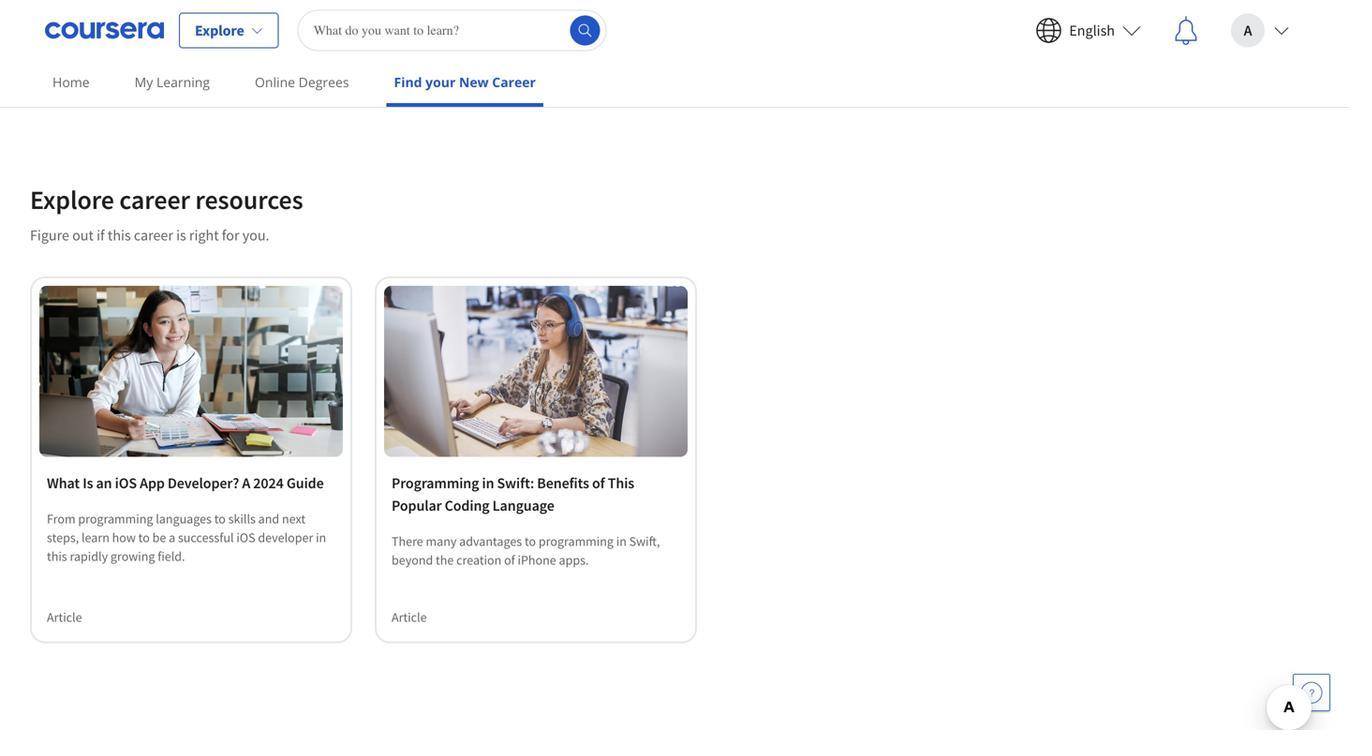 Task type: vqa. For each thing, say whether or not it's contained in the screenshot.
Earn in the Earn Degree Credit Learn More
no



Task type: describe. For each thing, give the bounding box(es) containing it.
ios inside from programming languages to skills and next steps, learn how to be a successful ios developer in this rapidly growing field.
[[237, 529, 255, 546]]

steps,
[[47, 529, 79, 546]]

to right track
[[300, 72, 313, 91]]

article for programming in swift: benefits of this popular coding language
[[392, 609, 427, 625]]

2024
[[253, 474, 284, 492]]

0 vertical spatial skills
[[239, 30, 296, 62]]

fast-
[[238, 72, 265, 91]]

home link
[[45, 61, 97, 103]]

in inside there many advantages to programming in swift, beyond the creation of iphone apps.
[[616, 533, 627, 549]]

track
[[265, 72, 297, 91]]

required.
[[479, 72, 537, 91]]

you.
[[243, 226, 269, 245]]

of inside programming in swift: benefits of this popular coding language
[[592, 474, 605, 492]]

new
[[459, 73, 489, 91]]

career.
[[342, 72, 384, 91]]

job-
[[127, 30, 171, 62]]

at
[[301, 30, 324, 62]]

my learning
[[135, 73, 210, 91]]

beyond
[[392, 551, 433, 568]]

coursera image
[[45, 15, 164, 45]]

a inside dropdown button
[[1244, 21, 1253, 40]]

be
[[152, 529, 166, 546]]

in inside programming in swift: benefits of this popular coding language
[[482, 474, 494, 492]]

growing
[[111, 548, 155, 564]]

guide
[[287, 474, 324, 492]]

experience
[[408, 72, 476, 91]]

advantages
[[459, 533, 522, 549]]

english
[[1070, 21, 1115, 40]]

english button
[[1021, 0, 1157, 60]]

app
[[140, 474, 165, 492]]

no
[[387, 72, 405, 91]]

ready
[[171, 30, 234, 62]]

0 horizontal spatial your
[[207, 72, 235, 91]]

explore for explore career resources
[[30, 183, 114, 216]]

own
[[385, 30, 434, 62]]

a button
[[1217, 0, 1305, 60]]

programming
[[392, 474, 479, 492]]

swift:
[[497, 474, 534, 492]]

popular
[[392, 496, 442, 515]]

professional
[[30, 72, 107, 91]]

develop job-ready skills at your own pace
[[30, 30, 491, 62]]

figure out if this career is right for you.
[[30, 226, 269, 245]]

find your new career link
[[387, 61, 544, 107]]

learning
[[157, 73, 210, 91]]

an
[[96, 474, 112, 492]]

benefits
[[537, 474, 590, 492]]

1 vertical spatial career
[[134, 226, 173, 245]]

developer
[[258, 529, 313, 546]]

skills inside from programming languages to skills and next steps, learn how to be a successful ios developer in this rapidly growing field.
[[228, 510, 256, 527]]

is
[[176, 226, 186, 245]]

resources
[[195, 183, 303, 216]]

explore career resources
[[30, 183, 303, 216]]

what is an ios app developer? a 2024 guide
[[47, 474, 324, 492]]

online
[[255, 73, 295, 91]]

what is an ios app developer? a 2024 guide link
[[47, 472, 336, 494]]

explore for explore
[[195, 21, 244, 40]]

1 horizontal spatial your
[[329, 30, 380, 62]]

programming in swift: benefits of this popular coding language link
[[392, 472, 680, 517]]

What do you want to learn? text field
[[298, 10, 607, 51]]

explore button
[[179, 13, 279, 48]]



Task type: locate. For each thing, give the bounding box(es) containing it.
out
[[72, 226, 94, 245]]

1 horizontal spatial a
[[1244, 21, 1253, 40]]

explore inside dropdown button
[[195, 21, 244, 40]]

to left be
[[138, 529, 150, 546]]

your right are at top left
[[207, 72, 235, 91]]

of inside there many advantages to programming in swift, beyond the creation of iphone apps.
[[504, 551, 515, 568]]

1 vertical spatial programming
[[539, 533, 614, 549]]

my
[[135, 73, 153, 91]]

article
[[47, 609, 82, 625], [392, 609, 427, 625]]

article down beyond
[[392, 609, 427, 625]]

2 vertical spatial this
[[47, 548, 67, 564]]

pace
[[439, 30, 491, 62]]

None search field
[[298, 10, 607, 51]]

your
[[329, 30, 380, 62], [207, 72, 235, 91], [426, 73, 456, 91]]

0 vertical spatial explore
[[195, 21, 244, 40]]

this
[[608, 474, 635, 492]]

languages
[[156, 510, 212, 527]]

article for what is an ios app developer? a 2024 guide
[[47, 609, 82, 625]]

if
[[97, 226, 105, 245]]

1 vertical spatial of
[[504, 551, 515, 568]]

home
[[52, 73, 90, 91]]

field.
[[158, 548, 185, 564]]

programming up "apps." in the left of the page
[[539, 533, 614, 549]]

how
[[112, 529, 136, 546]]

a
[[169, 529, 175, 546]]

find
[[394, 73, 422, 91]]

learn
[[82, 529, 110, 546]]

are
[[184, 72, 204, 91]]

ios left developer
[[237, 529, 255, 546]]

1 horizontal spatial this
[[108, 226, 131, 245]]

0 horizontal spatial in
[[316, 529, 326, 546]]

from
[[47, 510, 76, 527]]

to inside there many advantages to programming in swift, beyond the creation of iphone apps.
[[525, 533, 536, 549]]

career up figure out if this career is right for you.
[[119, 183, 190, 216]]

1 vertical spatial explore
[[30, 183, 114, 216]]

skills left and
[[228, 510, 256, 527]]

creation
[[457, 551, 502, 568]]

of down advantages
[[504, 551, 515, 568]]

in left swift,
[[616, 533, 627, 549]]

to up iphone
[[525, 533, 536, 549]]

2 horizontal spatial in
[[616, 533, 627, 549]]

to up successful
[[214, 510, 226, 527]]

programming inside from programming languages to skills and next steps, learn how to be a successful ios developer in this rapidly growing field.
[[78, 510, 153, 527]]

1 horizontal spatial article
[[392, 609, 427, 625]]

explore up out
[[30, 183, 114, 216]]

explore up are at top left
[[195, 21, 244, 40]]

to
[[300, 72, 313, 91], [214, 510, 226, 527], [138, 529, 150, 546], [525, 533, 536, 549]]

of left the this
[[592, 474, 605, 492]]

professional certificates are your fast-track to this career. no experience required.
[[30, 72, 537, 91]]

2 horizontal spatial your
[[426, 73, 456, 91]]

1 horizontal spatial explore
[[195, 21, 244, 40]]

explore
[[195, 21, 244, 40], [30, 183, 114, 216]]

online degrees link
[[247, 61, 357, 103]]

0 vertical spatial this
[[316, 72, 339, 91]]

many
[[426, 533, 457, 549]]

what
[[47, 474, 80, 492]]

developer?
[[168, 474, 239, 492]]

for
[[222, 226, 240, 245]]

programming in swift: benefits of this popular coding language
[[392, 474, 635, 515]]

programming inside there many advantages to programming in swift, beyond the creation of iphone apps.
[[539, 533, 614, 549]]

1 article from the left
[[47, 609, 82, 625]]

1 horizontal spatial programming
[[539, 533, 614, 549]]

0 horizontal spatial this
[[47, 548, 67, 564]]

ios right an
[[115, 474, 137, 492]]

is
[[83, 474, 93, 492]]

this inside from programming languages to skills and next steps, learn how to be a successful ios developer in this rapidly growing field.
[[47, 548, 67, 564]]

1 vertical spatial a
[[242, 474, 250, 492]]

your up 'career.'
[[329, 30, 380, 62]]

career left is
[[134, 226, 173, 245]]

career
[[119, 183, 190, 216], [134, 226, 173, 245]]

my learning link
[[127, 61, 217, 103]]

in left the swift:
[[482, 474, 494, 492]]

in inside from programming languages to skills and next steps, learn how to be a successful ios developer in this rapidly growing field.
[[316, 529, 326, 546]]

this right 'if'
[[108, 226, 131, 245]]

programming up how
[[78, 510, 153, 527]]

from programming languages to skills and next steps, learn how to be a successful ios developer in this rapidly growing field.
[[47, 510, 326, 564]]

1 horizontal spatial in
[[482, 474, 494, 492]]

of
[[592, 474, 605, 492], [504, 551, 515, 568]]

next
[[282, 510, 306, 527]]

0 vertical spatial ios
[[115, 474, 137, 492]]

coding
[[445, 496, 490, 515]]

skills
[[239, 30, 296, 62], [228, 510, 256, 527]]

and
[[258, 510, 279, 527]]

skills up online
[[239, 30, 296, 62]]

in right developer
[[316, 529, 326, 546]]

0 horizontal spatial of
[[504, 551, 515, 568]]

figure
[[30, 226, 69, 245]]

0 horizontal spatial ios
[[115, 474, 137, 492]]

this left 'career.'
[[316, 72, 339, 91]]

certificates
[[110, 72, 181, 91]]

career
[[492, 73, 536, 91]]

ios
[[115, 474, 137, 492], [237, 529, 255, 546]]

online degrees
[[255, 73, 349, 91]]

0 horizontal spatial explore
[[30, 183, 114, 216]]

find your new career
[[394, 73, 536, 91]]

the
[[436, 551, 454, 568]]

there
[[392, 533, 423, 549]]

1 horizontal spatial ios
[[237, 529, 255, 546]]

this down steps,
[[47, 548, 67, 564]]

0 horizontal spatial programming
[[78, 510, 153, 527]]

degrees
[[299, 73, 349, 91]]

this
[[316, 72, 339, 91], [108, 226, 131, 245], [47, 548, 67, 564]]

0 vertical spatial programming
[[78, 510, 153, 527]]

0 horizontal spatial article
[[47, 609, 82, 625]]

1 vertical spatial this
[[108, 226, 131, 245]]

1 horizontal spatial of
[[592, 474, 605, 492]]

2 horizontal spatial this
[[316, 72, 339, 91]]

1 vertical spatial skills
[[228, 510, 256, 527]]

0 vertical spatial career
[[119, 183, 190, 216]]

develop
[[30, 30, 122, 62]]

help center image
[[1301, 681, 1323, 704]]

swift,
[[630, 533, 660, 549]]

2 article from the left
[[392, 609, 427, 625]]

rapidly
[[70, 548, 108, 564]]

0 horizontal spatial a
[[242, 474, 250, 492]]

0 vertical spatial of
[[592, 474, 605, 492]]

language
[[493, 496, 555, 515]]

right
[[189, 226, 219, 245]]

iphone
[[518, 551, 557, 568]]

programming
[[78, 510, 153, 527], [539, 533, 614, 549]]

your right find
[[426, 73, 456, 91]]

1 vertical spatial ios
[[237, 529, 255, 546]]

0 vertical spatial a
[[1244, 21, 1253, 40]]

in
[[482, 474, 494, 492], [316, 529, 326, 546], [616, 533, 627, 549]]

there many advantages to programming in swift, beyond the creation of iphone apps.
[[392, 533, 660, 568]]

article down rapidly
[[47, 609, 82, 625]]

a
[[1244, 21, 1253, 40], [242, 474, 250, 492]]

apps.
[[559, 551, 589, 568]]

successful
[[178, 529, 234, 546]]



